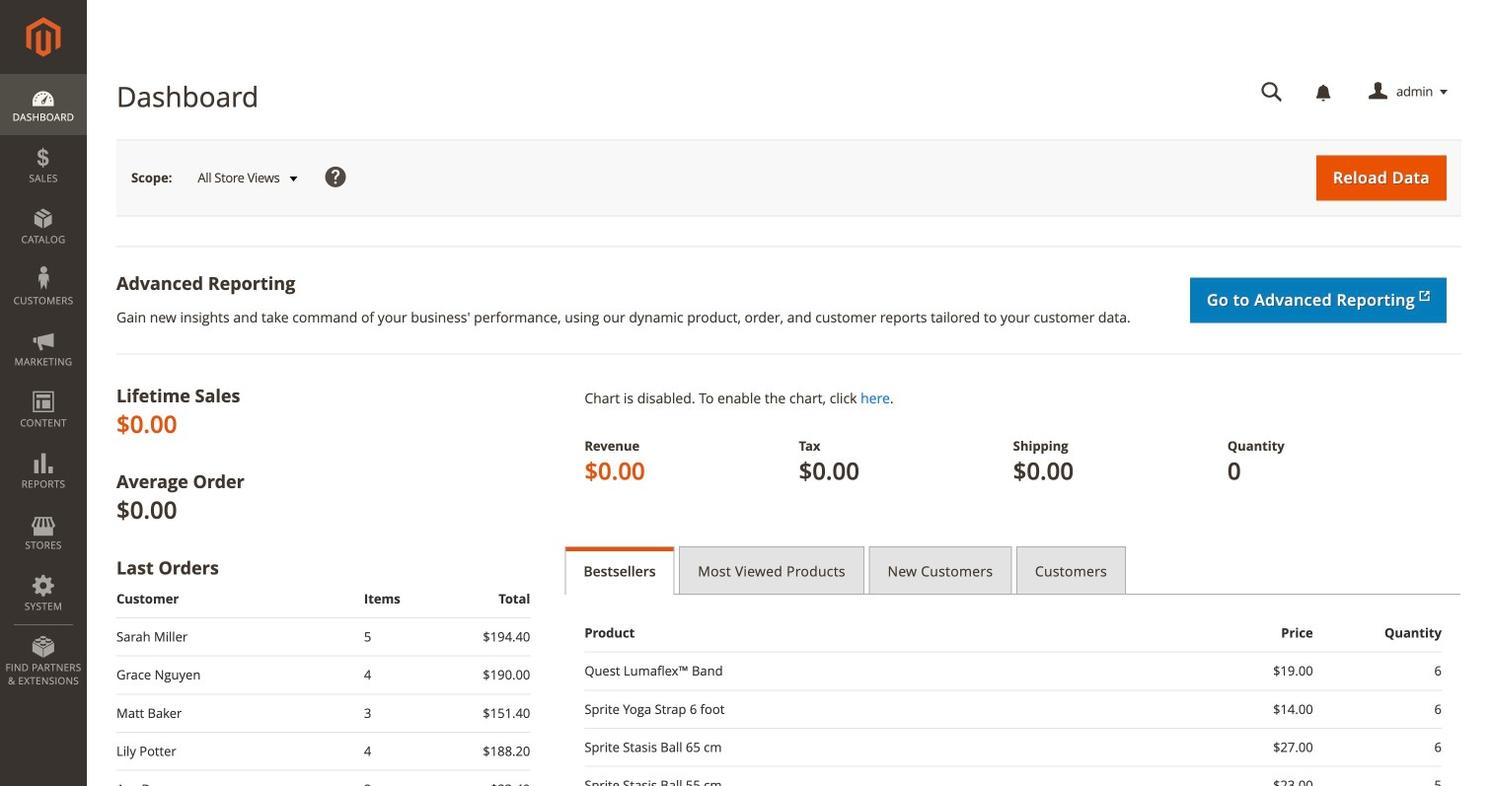 Task type: locate. For each thing, give the bounding box(es) containing it.
None text field
[[1248, 75, 1297, 110]]

menu bar
[[0, 74, 87, 698]]

tab list
[[565, 547, 1462, 595]]



Task type: describe. For each thing, give the bounding box(es) containing it.
magento admin panel image
[[26, 17, 61, 57]]



